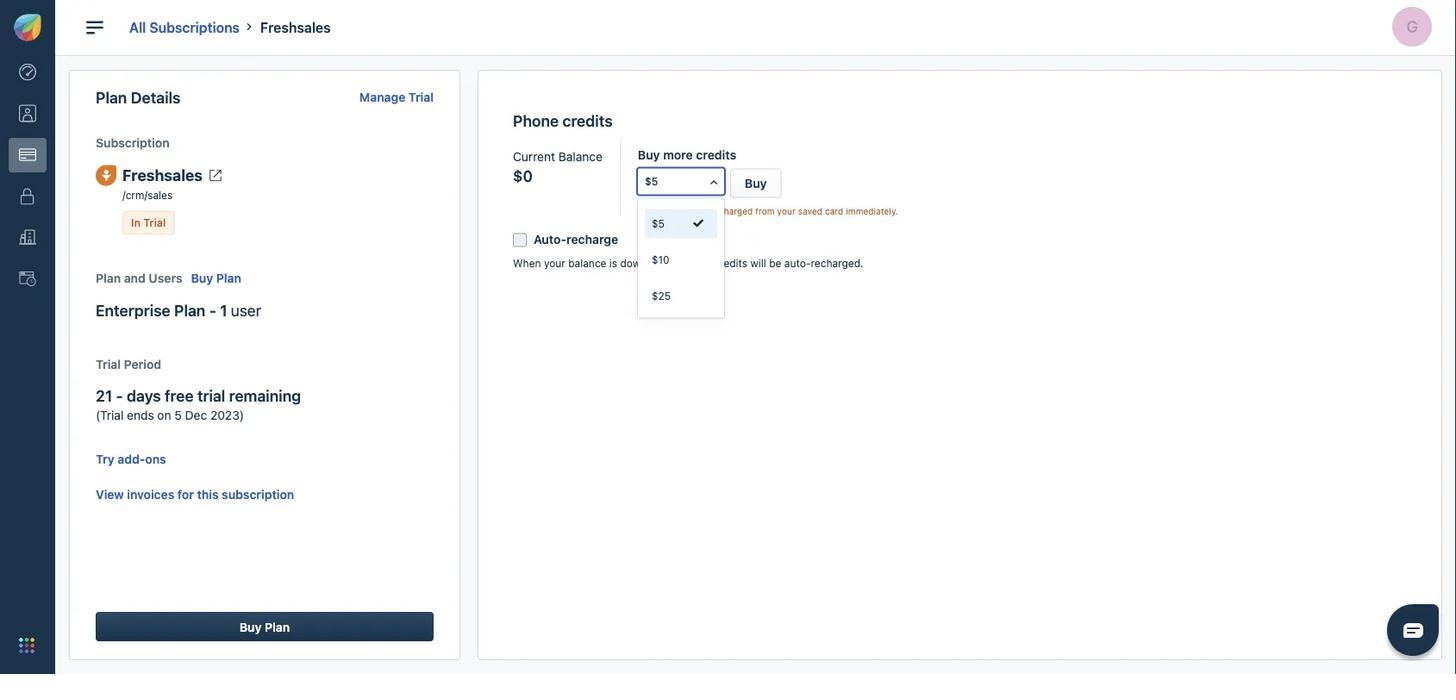 Task type: vqa. For each thing, say whether or not it's contained in the screenshot.
1.12K
no



Task type: describe. For each thing, give the bounding box(es) containing it.
down
[[620, 257, 647, 269]]

ends
[[127, 408, 154, 422]]

subscription
[[96, 136, 170, 150]]

phone
[[681, 257, 711, 269]]

saved
[[798, 206, 823, 216]]

enterprise
[[96, 301, 171, 319]]

trial up 21 on the bottom of the page
[[96, 357, 121, 371]]

is
[[610, 257, 618, 269]]

0 vertical spatial -
[[209, 301, 216, 319]]

(
[[96, 408, 100, 422]]

auto-
[[534, 232, 567, 246]]

security image
[[19, 188, 36, 205]]

$5 inside list of options menu
[[652, 218, 665, 230]]

5
[[174, 408, 182, 422]]

try add-ons
[[96, 452, 166, 466]]

trial right in
[[144, 217, 166, 229]]

users
[[149, 271, 182, 285]]

the amount will be charged from your saved card immediately.
[[638, 206, 898, 216]]

0 horizontal spatial be
[[706, 206, 717, 216]]

trial inside 21 - days free trial remaining ( trial ends on 5 dec 2023 )
[[100, 408, 124, 422]]

0 vertical spatial will
[[690, 206, 704, 216]]

buy more credits
[[638, 148, 737, 162]]

plan inside the buy plan button
[[265, 620, 290, 634]]

freshsales image
[[96, 165, 116, 186]]

all subscriptions
[[129, 19, 240, 35]]

ons
[[145, 452, 166, 466]]

user
[[231, 301, 261, 319]]

$5 inside popup button
[[645, 175, 658, 187]]

21 - days free trial remaining ( trial ends on 5 dec 2023 )
[[96, 387, 301, 422]]

remaining
[[229, 387, 301, 405]]

free
[[165, 387, 194, 405]]

to
[[650, 257, 659, 269]]

for
[[178, 487, 194, 502]]

trial period
[[96, 357, 161, 371]]

$5,
[[662, 257, 678, 269]]

dec
[[185, 408, 207, 422]]

amount
[[656, 206, 688, 216]]

trial right manage
[[409, 90, 434, 104]]

0 vertical spatial your
[[777, 206, 796, 216]]

list of options menu
[[638, 199, 724, 318]]

$10
[[652, 254, 670, 266]]

balance
[[568, 257, 607, 269]]

in trial
[[131, 217, 166, 229]]

subscriptions
[[149, 19, 240, 35]]

1 horizontal spatial be
[[769, 257, 782, 269]]

buy for buy
[[745, 176, 767, 190]]

2023
[[210, 408, 240, 422]]

1 vertical spatial your
[[544, 257, 566, 269]]

freshworks switcher image
[[19, 638, 34, 654]]

view invoices for this subscription
[[96, 487, 294, 502]]

and
[[124, 271, 146, 285]]



Task type: locate. For each thing, give the bounding box(es) containing it.
1 vertical spatial be
[[769, 257, 782, 269]]

profile picture image
[[1393, 7, 1432, 46]]

- left 1 on the top left of the page
[[209, 301, 216, 319]]

period
[[124, 357, 161, 371]]

the
[[638, 206, 654, 216]]

1 vertical spatial $5
[[652, 218, 665, 230]]

manage trial
[[360, 90, 434, 104]]

trial down 21 on the bottom of the page
[[100, 408, 124, 422]]

1 horizontal spatial your
[[777, 206, 796, 216]]

0 horizontal spatial will
[[690, 206, 704, 216]]

phone
[[513, 112, 559, 130]]

this
[[197, 487, 219, 502]]

- inside 21 - days free trial remaining ( trial ends on 5 dec 2023 )
[[116, 387, 123, 405]]

from
[[756, 206, 775, 216]]

balance
[[559, 150, 603, 164]]

0 vertical spatial $5
[[645, 175, 658, 187]]

trial
[[197, 387, 225, 405]]

1 vertical spatial -
[[116, 387, 123, 405]]

when your balance is down to $5, phone credits will be auto-recharged.
[[513, 257, 864, 269]]

freshworks icon image
[[14, 14, 41, 41]]

)
[[240, 408, 244, 422]]

all
[[129, 19, 146, 35]]

$25
[[652, 290, 671, 302]]

1 horizontal spatial freshsales
[[260, 19, 331, 35]]

auto-recharge
[[534, 232, 619, 246]]

recharge
[[567, 232, 619, 246]]

1 vertical spatial will
[[751, 257, 766, 269]]

immediately.
[[846, 206, 898, 216]]

$5 button
[[638, 169, 724, 194]]

21
[[96, 387, 112, 405]]

/crm/sales
[[122, 189, 173, 201]]

buy
[[638, 148, 660, 162], [745, 176, 767, 190], [191, 271, 213, 285], [240, 620, 262, 634]]

buy inside button
[[240, 620, 262, 634]]

1 horizontal spatial -
[[209, 301, 216, 319]]

enterprise plan - 1 user
[[96, 301, 261, 319]]

add-
[[118, 452, 145, 466]]

be left auto-
[[769, 257, 782, 269]]

users image
[[19, 105, 36, 122]]

$5
[[645, 175, 658, 187], [652, 218, 665, 230]]

$5 up the
[[645, 175, 658, 187]]

buy plan
[[240, 620, 290, 634]]

buy inside button
[[745, 176, 767, 190]]

plan and users buy plan
[[96, 271, 241, 285]]

credits
[[563, 112, 613, 130], [696, 148, 737, 162], [714, 257, 748, 269]]

1 horizontal spatial will
[[751, 257, 766, 269]]

credits right phone
[[714, 257, 748, 269]]

days
[[127, 387, 161, 405]]

more
[[663, 148, 693, 162]]

phone credits
[[513, 112, 613, 130]]

charged
[[719, 206, 753, 216]]

0 horizontal spatial your
[[544, 257, 566, 269]]

trial
[[409, 90, 434, 104], [144, 217, 166, 229], [96, 357, 121, 371], [100, 408, 124, 422]]

when
[[513, 257, 541, 269]]

audit logs image
[[19, 271, 36, 288]]

buy plan button
[[96, 612, 434, 642]]

try
[[96, 452, 115, 466]]

will left auto-
[[751, 257, 766, 269]]

credits right more
[[696, 148, 737, 162]]

on
[[157, 408, 171, 422]]

1 vertical spatial freshsales
[[122, 166, 203, 184]]

all subscriptions link
[[129, 19, 240, 35]]

0 vertical spatial freshsales
[[260, 19, 331, 35]]

0 vertical spatial be
[[706, 206, 717, 216]]

- right 21 on the bottom of the page
[[116, 387, 123, 405]]

invoices
[[127, 487, 174, 502]]

current
[[513, 150, 555, 164]]

your right from
[[777, 206, 796, 216]]

credits up balance
[[563, 112, 613, 130]]

plan details
[[96, 88, 181, 107]]

your
[[777, 206, 796, 216], [544, 257, 566, 269]]

1 vertical spatial credits
[[696, 148, 737, 162]]

organization image
[[19, 229, 36, 246]]

recharged.
[[811, 257, 864, 269]]

subscription
[[222, 487, 294, 502]]

freshsales
[[260, 19, 331, 35], [122, 166, 203, 184]]

view
[[96, 487, 124, 502]]

plan
[[96, 88, 127, 107], [96, 271, 121, 285], [216, 271, 241, 285], [174, 301, 206, 319], [265, 620, 290, 634]]

1
[[220, 301, 227, 319]]

current balance $0
[[513, 150, 603, 185]]

0 horizontal spatial freshsales
[[122, 166, 203, 184]]

0 horizontal spatial -
[[116, 387, 123, 405]]

None checkbox
[[513, 233, 527, 247]]

be
[[706, 206, 717, 216], [769, 257, 782, 269]]

manage
[[360, 90, 406, 104]]

will right amount
[[690, 206, 704, 216]]

neo admin center image
[[19, 64, 36, 81]]

2 vertical spatial credits
[[714, 257, 748, 269]]

card
[[825, 206, 844, 216]]

buy for buy plan
[[240, 620, 262, 634]]

$5 down the
[[652, 218, 665, 230]]

buy button
[[730, 169, 782, 198]]

-
[[209, 301, 216, 319], [116, 387, 123, 405]]

details
[[131, 88, 181, 107]]

your down the 'auto-'
[[544, 257, 566, 269]]

$0
[[513, 166, 533, 185]]

buy for buy more credits
[[638, 148, 660, 162]]

will
[[690, 206, 704, 216], [751, 257, 766, 269]]

be left charged
[[706, 206, 717, 216]]

in
[[131, 217, 141, 229]]

0 vertical spatial credits
[[563, 112, 613, 130]]

auto-
[[785, 257, 811, 269]]

my subscriptions image
[[19, 146, 36, 164]]



